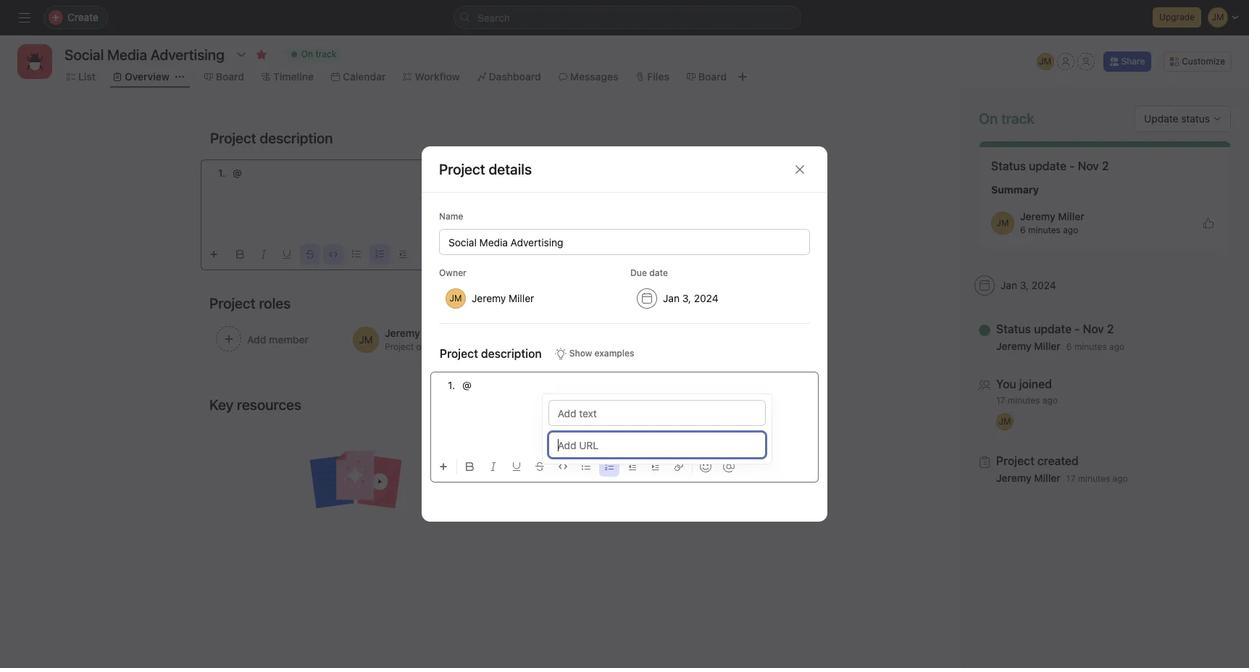 Task type: describe. For each thing, give the bounding box(es) containing it.
0 likes. click to like this task image
[[1203, 217, 1215, 229]]

Add URL text field
[[549, 432, 766, 458]]

jan
[[663, 292, 680, 304]]

and
[[483, 464, 500, 476]]

jeremy miller link for status
[[997, 340, 1061, 352]]

show examples
[[570, 348, 635, 359]]

jeremy inside the project created jeremy miller 17 minutes ago
[[997, 472, 1032, 484]]

summary
[[992, 183, 1040, 196]]

name
[[439, 211, 464, 222]]

1 board from the left
[[216, 70, 244, 83]]

1 horizontal spatial strikethrough image
[[536, 463, 544, 471]]

bulleted list image
[[582, 463, 591, 471]]

dashboard
[[489, 70, 541, 83]]

with
[[607, 448, 626, 460]]

jeremy miller
[[472, 292, 535, 304]]

project created
[[997, 455, 1079, 468]]

calendar
[[343, 70, 386, 83]]

0 horizontal spatial increase list indent image
[[422, 250, 431, 259]]

update for nov 2
[[1030, 159, 1067, 173]]

decrease list indent image
[[399, 250, 407, 259]]

0 vertical spatial toolbar
[[204, 238, 761, 265]]

miller inside jeremy miller 6 minutes ago
[[1059, 210, 1085, 223]]

upgrade button
[[1154, 7, 1202, 28]]

emoji image
[[700, 461, 712, 473]]

timeline
[[273, 70, 314, 83]]

around
[[498, 448, 531, 460]]

show
[[570, 348, 593, 359]]

0 vertical spatial strikethrough image
[[306, 250, 315, 259]]

list link
[[67, 69, 96, 85]]

jeremy miller button
[[439, 286, 558, 312]]

latest status update element
[[979, 141, 1232, 249]]

brief
[[458, 464, 480, 476]]

minutes inside the project created jeremy miller 17 minutes ago
[[1079, 473, 1111, 484]]

2024
[[694, 292, 719, 304]]

jm button
[[1037, 53, 1055, 70]]

workflow
[[415, 70, 460, 83]]

resources.
[[556, 464, 606, 476]]

project created jeremy miller 17 minutes ago
[[997, 455, 1129, 484]]

1 vertical spatial bold image
[[466, 463, 475, 471]]

Name text field
[[439, 229, 811, 255]]

ago inside jeremy miller 6 minutes ago
[[1064, 225, 1079, 236]]

files link
[[636, 69, 670, 85]]

remove from starred image
[[256, 49, 267, 60]]

messages
[[570, 70, 619, 83]]

project roles
[[210, 295, 291, 312]]

project details dialog
[[422, 146, 828, 522]]

jeremy inside dropdown button
[[472, 292, 506, 304]]

project description title text field for italics icon
[[201, 123, 337, 154]]

link image
[[675, 463, 684, 471]]

1 board link from the left
[[204, 69, 244, 85]]

share button
[[1104, 51, 1152, 72]]

link image
[[445, 250, 454, 259]]

on track
[[979, 110, 1035, 127]]

0 horizontal spatial numbered list image
[[376, 250, 384, 259]]

key resources
[[210, 397, 302, 413]]

status update - nov 2 jeremy miller 6 minutes ago
[[997, 323, 1125, 352]]

italics image
[[489, 463, 498, 471]]

minutes inside status update - nov 2 jeremy miller 6 minutes ago
[[1075, 341, 1108, 352]]

share
[[1122, 56, 1146, 67]]

project
[[423, 464, 456, 476]]

at mention image
[[494, 249, 505, 260]]

jm inside button
[[1040, 56, 1052, 67]]

joined
[[1020, 378, 1053, 391]]

- for nov 2
[[1070, 159, 1076, 173]]

owner
[[439, 268, 467, 278]]

bug image
[[26, 53, 43, 70]]

align
[[423, 448, 446, 460]]

shared
[[542, 448, 574, 460]]

miller inside dropdown button
[[509, 292, 535, 304]]

files
[[648, 70, 670, 83]]

dashboard link
[[477, 69, 541, 85]]

jm inside latest status update element
[[997, 217, 1010, 228]]

jeremy inside jeremy miller 6 minutes ago
[[1021, 210, 1056, 223]]

miller inside status update - nov 2 jeremy miller 6 minutes ago
[[1035, 340, 1061, 352]]

workflow link
[[403, 69, 460, 85]]

minutes inside you joined 17 minutes ago
[[1008, 395, 1041, 406]]

jeremy miller 6 minutes ago
[[1021, 210, 1085, 236]]

list
[[78, 70, 96, 83]]

supporting
[[503, 464, 554, 476]]

jan 3, 2024 button
[[631, 286, 743, 312]]

close this dialog image
[[795, 163, 806, 175]]

3,
[[683, 292, 692, 304]]

2 a from the left
[[629, 448, 635, 460]]



Task type: locate. For each thing, give the bounding box(es) containing it.
jeremy miller link inside latest status update element
[[1021, 210, 1085, 223]]

0 vertical spatial @
[[233, 167, 242, 179]]

17 inside you joined 17 minutes ago
[[997, 395, 1006, 406]]

1 vertical spatial update
[[1035, 323, 1072, 336]]

update up summary
[[1030, 159, 1067, 173]]

toolbar inside the project details dialog
[[434, 450, 819, 477]]

jeremy miller link down status update - nov 2 button
[[997, 340, 1061, 352]]

you
[[997, 378, 1017, 391]]

miller
[[1059, 210, 1085, 223], [509, 292, 535, 304], [1035, 340, 1061, 352], [1035, 472, 1061, 484]]

6
[[1021, 225, 1026, 236], [1067, 341, 1073, 352]]

timeline link
[[262, 69, 314, 85]]

board
[[216, 70, 244, 83], [699, 70, 727, 83]]

-
[[1070, 159, 1076, 173], [1075, 323, 1081, 336]]

1 vertical spatial -
[[1075, 323, 1081, 336]]

0 horizontal spatial code image
[[329, 250, 338, 259]]

- left nov
[[1075, 323, 1081, 336]]

1 horizontal spatial 17
[[1067, 473, 1076, 484]]

status update - nov 2 button
[[997, 322, 1125, 336]]

17 inside the project created jeremy miller 17 minutes ago
[[1067, 473, 1076, 484]]

1 vertical spatial toolbar
[[434, 450, 819, 477]]

board right the files
[[699, 70, 727, 83]]

update inside status update - nov 2 jeremy miller 6 minutes ago
[[1035, 323, 1072, 336]]

1 horizontal spatial project description title text field
[[431, 341, 546, 366]]

jeremy
[[1021, 210, 1056, 223], [472, 292, 506, 304], [997, 340, 1032, 352], [997, 472, 1032, 484]]

status inside status update - nov 2 jeremy miller 6 minutes ago
[[997, 323, 1032, 336]]

numbered list image inside the project details dialog
[[605, 463, 614, 471]]

status for status update - nov 2
[[992, 159, 1027, 173]]

you joined 17 minutes ago
[[997, 378, 1058, 406]]

1 vertical spatial jeremy miller link
[[997, 340, 1061, 352]]

@
[[233, 167, 242, 179], [463, 379, 472, 391]]

numbered list image right bulleted list image at the top
[[376, 250, 384, 259]]

6 down summary
[[1021, 225, 1026, 236]]

status up you
[[997, 323, 1032, 336]]

6 down status update - nov 2 button
[[1067, 341, 1073, 352]]

jeremy inside status update - nov 2 jeremy miller 6 minutes ago
[[997, 340, 1032, 352]]

1 vertical spatial project description title text field
[[431, 341, 546, 366]]

board link left timeline 'link'
[[204, 69, 244, 85]]

project details
[[439, 161, 532, 177]]

increase list indent image down the add url text field
[[652, 463, 660, 471]]

increase list indent image left link image
[[422, 250, 431, 259]]

1 horizontal spatial 6
[[1067, 341, 1073, 352]]

strikethrough image right underline icon
[[306, 250, 315, 259]]

0 horizontal spatial board link
[[204, 69, 244, 85]]

1 vertical spatial code image
[[559, 463, 568, 471]]

status inside latest status update element
[[992, 159, 1027, 173]]

jeremy miller link down summary
[[1021, 210, 1085, 223]]

numbered list image
[[376, 250, 384, 259], [605, 463, 614, 471]]

0 horizontal spatial board
[[216, 70, 244, 83]]

board left timeline 'link'
[[216, 70, 244, 83]]

project description title text field inside the project details dialog
[[431, 341, 546, 366]]

0 horizontal spatial 17
[[997, 395, 1006, 406]]

project description title text field down jeremy miller dropdown button at the left top
[[431, 341, 546, 366]]

1 vertical spatial increase list indent image
[[652, 463, 660, 471]]

jm
[[1040, 56, 1052, 67], [997, 217, 1010, 228], [999, 416, 1012, 427]]

code image
[[329, 250, 338, 259], [559, 463, 568, 471]]

code image down shared
[[559, 463, 568, 471]]

a
[[534, 448, 539, 460], [629, 448, 635, 460]]

1 horizontal spatial a
[[629, 448, 635, 460]]

due date
[[631, 268, 668, 278]]

nov
[[1084, 323, 1105, 336]]

17 down you
[[997, 395, 1006, 406]]

minutes down nov
[[1075, 341, 1108, 352]]

jan 3, 2024
[[663, 292, 719, 304]]

code image left bulleted list image at the top
[[329, 250, 338, 259]]

None text field
[[61, 41, 228, 67]]

status update - nov 2
[[992, 159, 1110, 173]]

0 horizontal spatial a
[[534, 448, 539, 460]]

minutes down "project created"
[[1079, 473, 1111, 484]]

- left the "nov 2"
[[1070, 159, 1076, 173]]

ago inside status update - nov 2 jeremy miller 6 minutes ago
[[1110, 341, 1125, 352]]

0 vertical spatial status
[[992, 159, 1027, 173]]

update left nov
[[1035, 323, 1072, 336]]

jeremy down "project created"
[[997, 472, 1032, 484]]

minutes down you joined button
[[1008, 395, 1041, 406]]

jeremy miller link for project created
[[997, 472, 1061, 484]]

team
[[472, 448, 496, 460]]

17
[[997, 395, 1006, 406], [1067, 473, 1076, 484]]

update for nov
[[1035, 323, 1072, 336]]

0 vertical spatial 6
[[1021, 225, 1026, 236]]

0 vertical spatial code image
[[329, 250, 338, 259]]

1 horizontal spatial board
[[699, 70, 727, 83]]

a up decrease list indent image at right
[[629, 448, 635, 460]]

1 vertical spatial status
[[997, 323, 1032, 336]]

0 vertical spatial project description title text field
[[201, 123, 337, 154]]

numbered list image down with
[[605, 463, 614, 471]]

1 a from the left
[[534, 448, 539, 460]]

project description title text field down timeline 'link'
[[201, 123, 337, 154]]

2 board from the left
[[699, 70, 727, 83]]

due
[[631, 268, 647, 278]]

1 vertical spatial 17
[[1067, 473, 1076, 484]]

Add text text field
[[549, 400, 766, 426]]

minutes
[[1029, 225, 1061, 236], [1075, 341, 1108, 352], [1008, 395, 1041, 406], [1079, 473, 1111, 484]]

decrease list indent image
[[629, 463, 637, 471]]

Project description title text field
[[201, 123, 337, 154], [431, 341, 546, 366]]

0 horizontal spatial strikethrough image
[[306, 250, 315, 259]]

a up supporting
[[534, 448, 539, 460]]

strikethrough image
[[306, 250, 315, 259], [536, 463, 544, 471]]

- inside status update - nov 2 jeremy miller 6 minutes ago
[[1075, 323, 1081, 336]]

ago
[[1064, 225, 1079, 236], [1110, 341, 1125, 352], [1043, 395, 1058, 406], [1113, 473, 1129, 484]]

nov 2
[[1078, 159, 1110, 173]]

italics image
[[260, 250, 268, 259]]

6 inside status update - nov 2 jeremy miller 6 minutes ago
[[1067, 341, 1073, 352]]

6 inside jeremy miller 6 minutes ago
[[1021, 225, 1026, 236]]

0 vertical spatial 17
[[997, 395, 1006, 406]]

17 down "project created"
[[1067, 473, 1076, 484]]

project description title text field for bold image to the bottom
[[431, 341, 546, 366]]

align your team around a shared vision with a project brief and supporting resources.
[[423, 448, 635, 476]]

messages link
[[559, 69, 619, 85]]

at mention image
[[724, 461, 735, 473]]

0 vertical spatial jm
[[1040, 56, 1052, 67]]

0 vertical spatial jeremy miller link
[[1021, 210, 1085, 223]]

status for status update - nov 2 jeremy miller 6 minutes ago
[[997, 323, 1032, 336]]

1 vertical spatial numbered list image
[[605, 463, 614, 471]]

status
[[992, 159, 1027, 173], [997, 323, 1032, 336]]

jeremy miller link down "project created"
[[997, 472, 1061, 484]]

calendar link
[[331, 69, 386, 85]]

2 vertical spatial jeremy miller link
[[997, 472, 1061, 484]]

increase list indent image
[[422, 250, 431, 259], [652, 463, 660, 471]]

@ for underline icon
[[233, 167, 242, 179]]

bold image left italics icon
[[236, 250, 245, 259]]

board link
[[204, 69, 244, 85], [687, 69, 727, 85]]

0 vertical spatial bold image
[[236, 250, 245, 259]]

2
[[1108, 323, 1115, 336]]

vision
[[577, 448, 604, 460]]

upgrade
[[1160, 12, 1196, 22]]

1 horizontal spatial increase list indent image
[[652, 463, 660, 471]]

ago inside the project created jeremy miller 17 minutes ago
[[1113, 473, 1129, 484]]

miller inside the project created jeremy miller 17 minutes ago
[[1035, 472, 1061, 484]]

insert an object image
[[439, 463, 448, 471]]

- inside latest status update element
[[1070, 159, 1076, 173]]

your
[[449, 448, 470, 460]]

date
[[650, 268, 668, 278]]

overview
[[125, 70, 170, 83]]

jeremy down at mention icon
[[472, 292, 506, 304]]

- for nov
[[1075, 323, 1081, 336]]

minutes inside jeremy miller 6 minutes ago
[[1029, 225, 1061, 236]]

bold image
[[236, 250, 245, 259], [466, 463, 475, 471]]

underline image
[[513, 463, 521, 471]]

board link right the files
[[687, 69, 727, 85]]

you joined button
[[997, 377, 1058, 391]]

1 horizontal spatial bold image
[[466, 463, 475, 471]]

update
[[1030, 159, 1067, 173], [1035, 323, 1072, 336]]

1 vertical spatial @
[[463, 379, 472, 391]]

bold image down your
[[466, 463, 475, 471]]

jeremy up you
[[997, 340, 1032, 352]]

1 horizontal spatial code image
[[559, 463, 568, 471]]

0 horizontal spatial bold image
[[236, 250, 245, 259]]

2 board link from the left
[[687, 69, 727, 85]]

1 horizontal spatial numbered list image
[[605, 463, 614, 471]]

0 horizontal spatial @
[[233, 167, 242, 179]]

0 vertical spatial update
[[1030, 159, 1067, 173]]

overview link
[[113, 69, 170, 85]]

0 vertical spatial -
[[1070, 159, 1076, 173]]

1 horizontal spatial @
[[463, 379, 472, 391]]

0 horizontal spatial 6
[[1021, 225, 1026, 236]]

1 horizontal spatial board link
[[687, 69, 727, 85]]

show examples button
[[549, 344, 641, 364]]

1 vertical spatial jm
[[997, 217, 1010, 228]]

jeremy miller link
[[1021, 210, 1085, 223], [997, 340, 1061, 352], [997, 472, 1061, 484]]

ago inside you joined 17 minutes ago
[[1043, 395, 1058, 406]]

1 vertical spatial strikethrough image
[[536, 463, 544, 471]]

@ for italics image
[[463, 379, 472, 391]]

bulleted list image
[[352, 250, 361, 259]]

underline image
[[283, 250, 291, 259]]

0 vertical spatial increase list indent image
[[422, 250, 431, 259]]

status up summary
[[992, 159, 1027, 173]]

toolbar
[[204, 238, 761, 265], [434, 450, 819, 477]]

1 vertical spatial 6
[[1067, 341, 1073, 352]]

jeremy down summary
[[1021, 210, 1056, 223]]

2 vertical spatial jm
[[999, 416, 1012, 427]]

strikethrough image down shared
[[536, 463, 544, 471]]

@ inside the project details dialog
[[463, 379, 472, 391]]

examples
[[595, 348, 635, 359]]

minutes down summary
[[1029, 225, 1061, 236]]

0 vertical spatial numbered list image
[[376, 250, 384, 259]]

0 horizontal spatial project description title text field
[[201, 123, 337, 154]]



Task type: vqa. For each thing, say whether or not it's contained in the screenshot.
the bottom Underline ICON
yes



